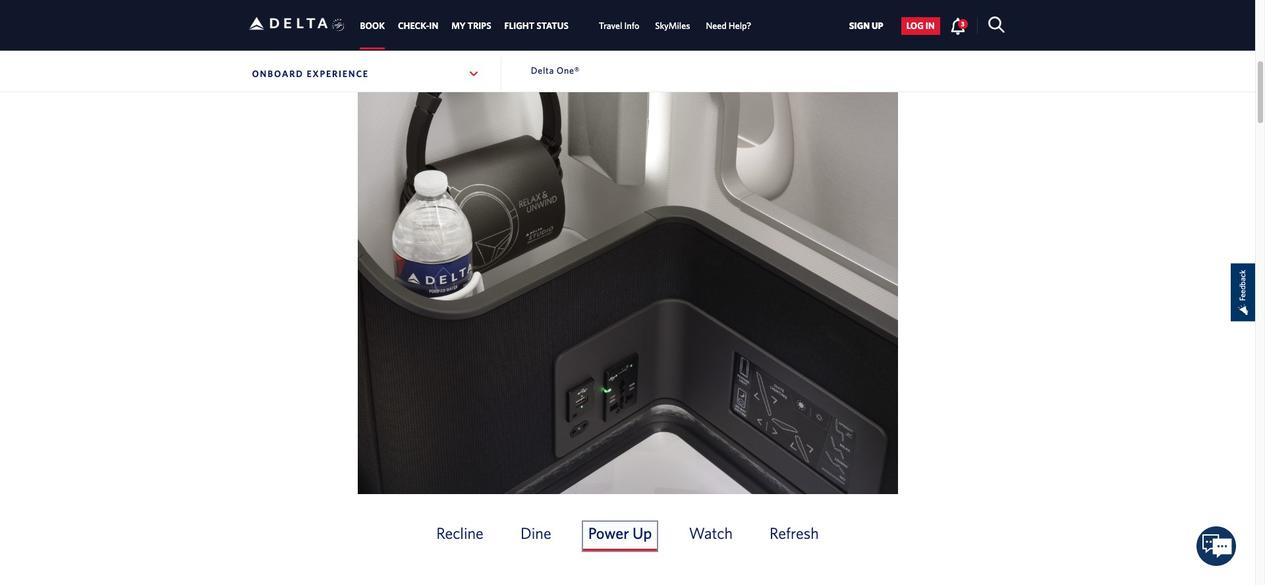 Task type: describe. For each thing, give the bounding box(es) containing it.
tab list containing recline
[[325, 509, 931, 564]]

skymiles link
[[655, 14, 690, 38]]

flight
[[505, 21, 535, 31]]

sign up link
[[844, 17, 889, 35]]

skymiles
[[655, 21, 690, 31]]

status
[[537, 21, 569, 31]]

my trips
[[452, 21, 491, 31]]

refresh
[[770, 524, 819, 542]]

need help? link
[[706, 14, 752, 38]]

travel info
[[599, 21, 640, 31]]

sign
[[849, 21, 870, 31]]

up for power up
[[633, 524, 652, 542]]

need help?
[[706, 21, 752, 31]]

power up
[[588, 524, 652, 542]]

log in button
[[901, 17, 940, 35]]

info
[[624, 21, 640, 31]]

skyteam image
[[332, 5, 345, 46]]

log in
[[907, 21, 935, 31]]

in
[[429, 21, 438, 31]]

delta one®
[[531, 65, 580, 76]]

check-in
[[398, 21, 438, 31]]

help?
[[729, 21, 752, 31]]

book
[[360, 21, 385, 31]]

log
[[907, 21, 924, 31]]

flight status link
[[505, 14, 569, 38]]

onboard
[[252, 69, 304, 79]]

power
[[588, 524, 629, 542]]

travel info link
[[599, 14, 640, 38]]

dine tab
[[515, 522, 557, 551]]

experience
[[307, 69, 369, 79]]

flight status
[[505, 21, 569, 31]]

onboard experience button
[[249, 57, 483, 90]]



Task type: vqa. For each thing, say whether or not it's contained in the screenshot.
Multi-City field
no



Task type: locate. For each thing, give the bounding box(es) containing it.
travel
[[599, 21, 622, 31]]

delta
[[531, 65, 554, 76]]

3 link
[[950, 17, 968, 34]]

sign up
[[849, 21, 884, 31]]

trips
[[468, 21, 491, 31]]

0 horizontal spatial up
[[633, 524, 652, 542]]

power up tab panel
[[249, 83, 1007, 585]]

0 vertical spatial tab list
[[354, 0, 759, 50]]

1 horizontal spatial up
[[872, 21, 884, 31]]

check-in link
[[398, 14, 438, 38]]

watch
[[689, 524, 733, 542]]

up right the power
[[633, 524, 652, 542]]

1 vertical spatial up
[[633, 524, 652, 542]]

delta air lines image
[[249, 3, 328, 44]]

book link
[[360, 14, 385, 38]]

tab list containing book
[[354, 0, 759, 50]]

3
[[961, 20, 965, 28]]

up right sign at the top
[[872, 21, 884, 31]]

message us image
[[1197, 527, 1237, 566]]

recline
[[436, 524, 484, 542]]

power up tab
[[583, 522, 657, 551]]

in
[[926, 21, 935, 31]]

1 vertical spatial tab list
[[325, 509, 931, 564]]

watch tab
[[684, 522, 738, 551]]

dine
[[521, 524, 551, 542]]

refresh tab
[[765, 522, 824, 551]]

onboard experience
[[252, 69, 369, 79]]

need
[[706, 21, 727, 31]]

check-
[[398, 21, 429, 31]]

my trips link
[[452, 14, 491, 38]]

up inside tab
[[633, 524, 652, 542]]

my
[[452, 21, 466, 31]]

up
[[872, 21, 884, 31], [633, 524, 652, 542]]

one®
[[557, 65, 580, 76]]

tab list
[[354, 0, 759, 50], [325, 509, 931, 564]]

recline tab
[[431, 522, 489, 551]]

0 vertical spatial up
[[872, 21, 884, 31]]

up for sign up
[[872, 21, 884, 31]]



